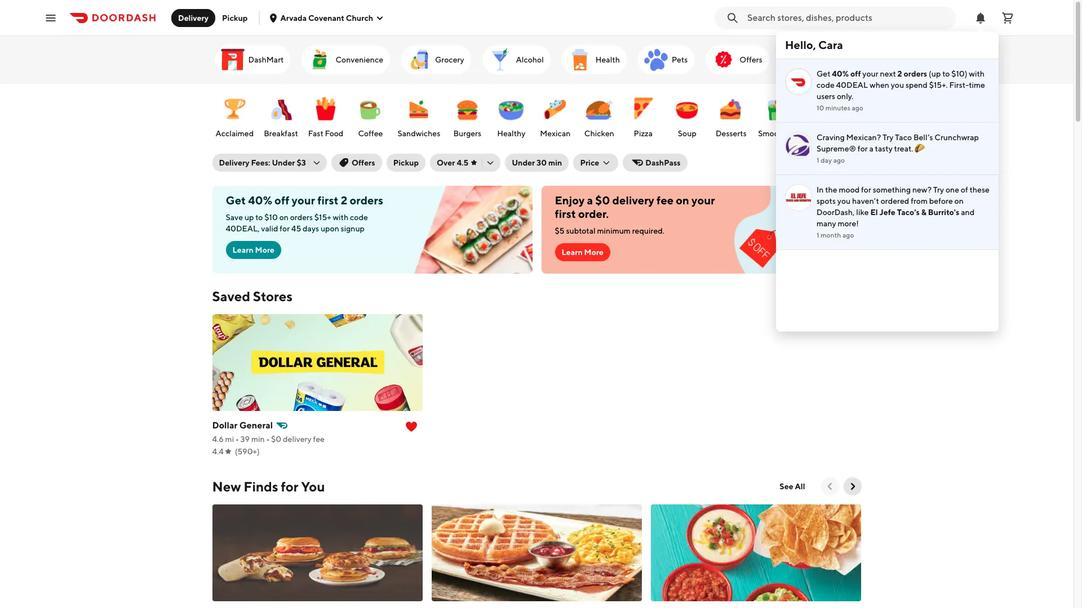 Task type: describe. For each thing, give the bounding box(es) containing it.
2 next button of carousel image from the top
[[856, 110, 867, 121]]

spend
[[906, 81, 928, 90]]

alcohol
[[516, 55, 544, 64]]

fee inside enjoy a $0 delivery fee on your first order.
[[657, 194, 674, 207]]

sandwiches
[[398, 129, 440, 138]]

fast food
[[308, 129, 343, 138]]

code inside save up to $10 on orders $15+ with code 40deal, valid for 45 days upon signup
[[350, 213, 368, 222]]

(up
[[929, 69, 941, 78]]

users
[[817, 92, 835, 101]]

delivery fees: under $3
[[219, 158, 306, 167]]

code inside (up to $10) with code 40deal when you spend $15+. first-time users only.
[[817, 81, 834, 90]]

try inside in the mood for something new? try one of these spots you haven't ordered from before on doordash, like
[[933, 185, 944, 194]]

to inside (up to $10) with code 40deal when you spend $15+. first-time users only.
[[942, 69, 950, 78]]

0 horizontal spatial pickup button
[[215, 9, 254, 27]]

covenant
[[308, 13, 344, 22]]

taco
[[895, 133, 912, 142]]

retail link
[[780, 45, 842, 74]]

fast
[[308, 129, 323, 138]]

burgers
[[453, 129, 481, 138]]

ago inside craving mexican? try taco bell's crunchwrap supreme® for a tasty treat. 🌮 1 day ago
[[833, 156, 845, 165]]

spots
[[817, 197, 836, 206]]

enjoy
[[555, 194, 585, 207]]

4.4
[[212, 447, 224, 456]]

1 vertical spatial pickup
[[393, 158, 419, 167]]

offers button
[[331, 154, 382, 172]]

with inside (up to $10) with code 40deal when you spend $15+. first-time users only.
[[969, 69, 985, 78]]

with inside save up to $10 on orders $15+ with code 40deal, valid for 45 days upon signup
[[333, 213, 348, 222]]

under 30 min button
[[505, 154, 569, 172]]

offers image
[[710, 46, 737, 73]]

$10)
[[951, 69, 967, 78]]

convenience
[[336, 55, 383, 64]]

1 horizontal spatial pickup button
[[386, 154, 426, 172]]

many
[[817, 219, 836, 228]]

off for first
[[275, 194, 289, 207]]

2 for next
[[898, 69, 902, 78]]

delivery button
[[171, 9, 215, 27]]

see
[[780, 482, 793, 491]]

40% for get 40% off your next 2 orders
[[832, 69, 849, 78]]

delivery for delivery
[[178, 13, 209, 22]]

try inside craving mexican? try taco bell's crunchwrap supreme® for a tasty treat. 🌮 1 day ago
[[882, 133, 893, 142]]

Store search: begin typing to search for stores available on DoorDash text field
[[747, 12, 949, 24]]

pets
[[672, 55, 688, 64]]

over
[[437, 158, 455, 167]]

previous button of carousel image
[[824, 481, 835, 493]]

hello, cara
[[785, 38, 843, 51]]

soup
[[678, 129, 696, 138]]

subtotal
[[566, 227, 595, 236]]

2 for first
[[341, 194, 347, 207]]

you inside in the mood for something new? try one of these spots you haven't ordered from before on doordash, like
[[837, 197, 851, 206]]

0 items, open order cart image
[[1001, 11, 1014, 25]]

$5 subtotal minimum required.
[[555, 227, 664, 236]]

🌮
[[915, 144, 925, 153]]

10 minutes ago
[[817, 104, 863, 112]]

haven't
[[852, 197, 879, 206]]

dollar
[[212, 420, 237, 431]]

ago for in the mood for something new? try one of these spots you haven't ordered from before on doordash, like
[[842, 231, 854, 240]]

alcohol image
[[487, 46, 514, 73]]

in
[[817, 185, 824, 194]]

under 30 min
[[512, 158, 562, 167]]

$0
[[595, 194, 610, 207]]

acclaimed link
[[213, 90, 256, 141]]

orders for get 40% off your next 2 orders
[[904, 69, 927, 78]]

desserts
[[716, 129, 747, 138]]

pizza
[[634, 129, 653, 138]]

learn more for 40%
[[232, 246, 274, 255]]

for inside craving mexican? try taco bell's crunchwrap supreme® for a tasty treat. 🌮 1 day ago
[[858, 144, 868, 153]]

tasty
[[875, 144, 893, 153]]

food for comfort food
[[879, 129, 897, 138]]

fees:
[[251, 158, 270, 167]]

to inside save up to $10 on orders $15+ with code 40deal, valid for 45 days upon signup
[[255, 213, 263, 222]]

health
[[596, 55, 620, 64]]

the
[[825, 185, 837, 194]]

grocery link
[[401, 45, 471, 74]]

burrito's
[[928, 208, 959, 217]]

45
[[291, 224, 301, 233]]

0 horizontal spatial fee
[[313, 435, 325, 444]]

learn more for a
[[562, 248, 604, 257]]

0 vertical spatial next button of carousel image
[[856, 224, 867, 236]]

mexican?
[[846, 133, 881, 142]]

grocery image
[[406, 46, 433, 73]]

ordered
[[881, 197, 909, 206]]

$10
[[264, 213, 278, 222]]

new finds for you
[[212, 479, 325, 495]]

over 4.5
[[437, 158, 468, 167]]

saved
[[212, 289, 250, 304]]

one
[[946, 185, 959, 194]]

jefe
[[879, 208, 895, 217]]

on inside save up to $10 on orders $15+ with code 40deal, valid for 45 days upon signup
[[279, 213, 288, 222]]

10
[[817, 104, 824, 112]]

2 • from the left
[[266, 435, 270, 444]]

stores
[[253, 289, 292, 304]]

1 month ago
[[817, 231, 854, 240]]

before
[[929, 197, 953, 206]]

in the mood for something new? try one of these spots you haven't ordered from before on doordash, like
[[817, 185, 989, 217]]

arvada
[[280, 13, 307, 22]]

for inside save up to $10 on orders $15+ with code 40deal, valid for 45 days upon signup
[[280, 224, 290, 233]]

your inside enjoy a $0 delivery fee on your first order.
[[692, 194, 715, 207]]

and
[[961, 208, 974, 217]]

signup
[[341, 224, 365, 233]]

price button
[[573, 154, 618, 172]]

coffee
[[358, 129, 383, 138]]

for inside in the mood for something new? try one of these spots you haven't ordered from before on doordash, like
[[861, 185, 871, 194]]

off for next
[[850, 69, 861, 78]]

convenience image
[[306, 46, 333, 73]]

(590+)
[[235, 447, 260, 456]]

&
[[921, 208, 926, 217]]

saved stores link
[[212, 287, 292, 305]]

learn more button for a
[[555, 243, 610, 261]]

el
[[870, 208, 878, 217]]

pets image
[[642, 46, 669, 73]]

1 • from the left
[[236, 435, 239, 444]]

on inside in the mood for something new? try one of these spots you haven't ordered from before on doordash, like
[[954, 197, 964, 206]]



Task type: vqa. For each thing, say whether or not it's contained in the screenshot.
am to the right
no



Task type: locate. For each thing, give the bounding box(es) containing it.
smoothie
[[758, 129, 793, 138]]

1 vertical spatial 1
[[817, 231, 819, 240]]

1 vertical spatial a
[[587, 194, 593, 207]]

learn more down 'subtotal'
[[562, 248, 604, 257]]

notification bell image
[[974, 11, 987, 25]]

all
[[795, 482, 805, 491]]

delivery right the $​0 at the bottom left of the page
[[283, 435, 311, 444]]

ago down the more!
[[842, 231, 854, 240]]

under left $3
[[272, 158, 295, 167]]

1 horizontal spatial get
[[817, 69, 830, 78]]

2 1 from the top
[[817, 231, 819, 240]]

only.
[[837, 92, 853, 101]]

sushi
[[810, 129, 830, 138]]

2 vertical spatial ago
[[842, 231, 854, 240]]

1 horizontal spatial try
[[933, 185, 944, 194]]

with
[[969, 69, 985, 78], [333, 213, 348, 222]]

craving mexican? try taco bell's crunchwrap supreme® for a tasty treat. 🌮 1 day ago
[[817, 133, 979, 165]]

on inside enjoy a $0 delivery fee on your first order.
[[676, 194, 689, 207]]

0 vertical spatial 1
[[817, 156, 819, 165]]

$​0
[[271, 435, 281, 444]]

dashmart link
[[214, 45, 290, 74]]

delivery right $0
[[612, 194, 654, 207]]

0 horizontal spatial to
[[255, 213, 263, 222]]

get down "retail"
[[817, 69, 830, 78]]

you down next
[[891, 81, 904, 90]]

0 vertical spatial with
[[969, 69, 985, 78]]

0 vertical spatial delivery
[[178, 13, 209, 22]]

next
[[880, 69, 896, 78]]

upon
[[321, 224, 339, 233]]

40% up $10
[[248, 194, 272, 207]]

0 horizontal spatial food
[[325, 129, 343, 138]]

0 horizontal spatial you
[[837, 197, 851, 206]]

$15+
[[314, 213, 331, 222]]

catering image
[[858, 46, 885, 73]]

code up users
[[817, 81, 834, 90]]

1 vertical spatial min
[[251, 435, 265, 444]]

1 vertical spatial pickup button
[[386, 154, 426, 172]]

1 vertical spatial 2
[[341, 194, 347, 207]]

1 vertical spatial to
[[255, 213, 263, 222]]

0 horizontal spatial try
[[882, 133, 893, 142]]

1 horizontal spatial on
[[676, 194, 689, 207]]

1 vertical spatial orders
[[350, 194, 383, 207]]

(up to $10) with code 40deal when you spend $15+. first-time users only.
[[817, 69, 985, 101]]

1 horizontal spatial more
[[584, 248, 604, 257]]

try
[[882, 133, 893, 142], [933, 185, 944, 194]]

min inside under 30 min button
[[548, 158, 562, 167]]

dashmart image
[[219, 46, 246, 73]]

1 under from the left
[[272, 158, 295, 167]]

1 vertical spatial next button of carousel image
[[856, 110, 867, 121]]

get up save
[[226, 194, 246, 207]]

ago down supreme®
[[833, 156, 845, 165]]

1 1 from the top
[[817, 156, 819, 165]]

delivery for delivery fees: under $3
[[219, 158, 249, 167]]

0 horizontal spatial delivery
[[178, 13, 209, 22]]

1 left month
[[817, 231, 819, 240]]

you inside (up to $10) with code 40deal when you spend $15+. first-time users only.
[[891, 81, 904, 90]]

days
[[303, 224, 319, 233]]

new
[[212, 479, 241, 495]]

1 horizontal spatial orders
[[350, 194, 383, 207]]

1 vertical spatial delivery
[[283, 435, 311, 444]]

delivery
[[178, 13, 209, 22], [219, 158, 249, 167]]

next button of carousel image
[[856, 54, 867, 65], [856, 110, 867, 121]]

on
[[676, 194, 689, 207], [954, 197, 964, 206], [279, 213, 288, 222]]

ago for get
[[852, 104, 863, 112]]

1 next button of carousel image from the top
[[856, 54, 867, 65]]

you
[[891, 81, 904, 90], [837, 197, 851, 206]]

more down valid
[[255, 246, 274, 255]]

1 vertical spatial first
[[555, 207, 576, 220]]

get 40% off your first 2 orders
[[226, 194, 383, 207]]

0 horizontal spatial off
[[275, 194, 289, 207]]

under inside button
[[512, 158, 535, 167]]

1 food from the left
[[325, 129, 343, 138]]

delivery inside delivery button
[[178, 13, 209, 22]]

1 horizontal spatial learn more button
[[555, 243, 610, 261]]

of
[[961, 185, 968, 194]]

enjoy a $0 delivery fee on your first order.
[[555, 194, 715, 220]]

0 horizontal spatial learn more button
[[226, 241, 281, 259]]

2 right next
[[898, 69, 902, 78]]

your for next
[[862, 69, 878, 78]]

2
[[898, 69, 902, 78], [341, 194, 347, 207]]

off up 40deal
[[850, 69, 861, 78]]

2 up signup
[[341, 194, 347, 207]]

0 horizontal spatial 2
[[341, 194, 347, 207]]

0 vertical spatial get
[[817, 69, 830, 78]]

$5
[[555, 227, 564, 236]]

food
[[325, 129, 343, 138], [879, 129, 897, 138]]

4.6 mi • 39 min • $​0 delivery fee
[[212, 435, 325, 444]]

2 vertical spatial orders
[[290, 213, 313, 222]]

general
[[239, 420, 273, 431]]

ago down only.
[[852, 104, 863, 112]]

0 horizontal spatial more
[[255, 246, 274, 255]]

0 horizontal spatial •
[[236, 435, 239, 444]]

get
[[817, 69, 830, 78], [226, 194, 246, 207]]

cara
[[818, 38, 843, 51]]

1 horizontal spatial under
[[512, 158, 535, 167]]

month
[[821, 231, 841, 240]]

0 horizontal spatial pickup
[[222, 13, 248, 22]]

get for get 40% off your first 2 orders
[[226, 194, 246, 207]]

$3
[[297, 158, 306, 167]]

learn more button down 40deal,
[[226, 241, 281, 259]]

1 horizontal spatial with
[[969, 69, 985, 78]]

0 vertical spatial pickup button
[[215, 9, 254, 27]]

pickup button down sandwiches
[[386, 154, 426, 172]]

2 horizontal spatial on
[[954, 197, 964, 206]]

orders for get 40% off your first 2 orders
[[350, 194, 383, 207]]

learn more button down 'subtotal'
[[555, 243, 610, 261]]

1 vertical spatial code
[[350, 213, 368, 222]]

crunchwrap
[[935, 133, 979, 142]]

with up the time
[[969, 69, 985, 78]]

food right fast
[[325, 129, 343, 138]]

offers link
[[706, 45, 769, 74]]

and many more!
[[817, 208, 974, 228]]

pickup button
[[215, 9, 254, 27], [386, 154, 426, 172]]

next button of carousel image
[[856, 224, 867, 236], [847, 481, 858, 493]]

next button of carousel image right previous button of carousel "image"
[[847, 481, 858, 493]]

time
[[969, 81, 985, 90]]

a left tasty
[[869, 144, 873, 153]]

1 horizontal spatial first
[[555, 207, 576, 220]]

1 horizontal spatial pickup
[[393, 158, 419, 167]]

min right the 39
[[251, 435, 265, 444]]

retail image
[[785, 46, 812, 73]]

1 vertical spatial get
[[226, 194, 246, 207]]

a left $0
[[587, 194, 593, 207]]

more!
[[838, 219, 859, 228]]

to right up
[[255, 213, 263, 222]]

0 vertical spatial offers
[[740, 55, 762, 64]]

for left 45
[[280, 224, 290, 233]]

for left you
[[281, 479, 298, 495]]

pickup button up dashmart icon
[[215, 9, 254, 27]]

code up signup
[[350, 213, 368, 222]]

dashpass
[[645, 158, 681, 167]]

like
[[856, 208, 869, 217]]

ago
[[852, 104, 863, 112], [833, 156, 845, 165], [842, 231, 854, 240]]

0 horizontal spatial under
[[272, 158, 295, 167]]

with up upon
[[333, 213, 348, 222]]

for up haven't
[[861, 185, 871, 194]]

1 vertical spatial off
[[275, 194, 289, 207]]

breakfast
[[264, 129, 298, 138]]

0 vertical spatial delivery
[[612, 194, 654, 207]]

more
[[255, 246, 274, 255], [584, 248, 604, 257]]

mexican
[[540, 129, 571, 138]]

code
[[817, 81, 834, 90], [350, 213, 368, 222]]

church
[[346, 13, 373, 22]]

learn
[[232, 246, 253, 255], [562, 248, 583, 257]]

supreme®
[[817, 144, 856, 153]]

alcohol link
[[482, 45, 550, 74]]

health link
[[562, 45, 627, 74]]

a
[[869, 144, 873, 153], [587, 194, 593, 207]]

0 horizontal spatial offers
[[352, 158, 375, 167]]

1 horizontal spatial delivery
[[219, 158, 249, 167]]

offers
[[740, 55, 762, 64], [352, 158, 375, 167]]

0 horizontal spatial a
[[587, 194, 593, 207]]

something
[[873, 185, 911, 194]]

0 vertical spatial next button of carousel image
[[856, 54, 867, 65]]

orders up spend at the top right
[[904, 69, 927, 78]]

more for 40%
[[255, 246, 274, 255]]

to right (up
[[942, 69, 950, 78]]

on right $10
[[279, 213, 288, 222]]

0 vertical spatial off
[[850, 69, 861, 78]]

$15+.
[[929, 81, 948, 90]]

next button of carousel image up comfort on the top
[[856, 110, 867, 121]]

1 vertical spatial 40%
[[248, 194, 272, 207]]

fee right the $​0 at the bottom left of the page
[[313, 435, 325, 444]]

0 vertical spatial ago
[[852, 104, 863, 112]]

0 horizontal spatial min
[[251, 435, 265, 444]]

first up $15+
[[317, 194, 339, 207]]

get 40% off your next 2 orders
[[817, 69, 927, 78]]

for down "mexican?"
[[858, 144, 868, 153]]

first down enjoy
[[555, 207, 576, 220]]

more down 'subtotal'
[[584, 248, 604, 257]]

pickup right delivery button
[[222, 13, 248, 22]]

1 vertical spatial you
[[837, 197, 851, 206]]

0 horizontal spatial learn more
[[232, 246, 274, 255]]

0 horizontal spatial learn
[[232, 246, 253, 255]]

1 horizontal spatial 40%
[[832, 69, 849, 78]]

0 vertical spatial try
[[882, 133, 893, 142]]

pets link
[[638, 45, 694, 74]]

0 vertical spatial first
[[317, 194, 339, 207]]

2 food from the left
[[879, 129, 897, 138]]

on down of
[[954, 197, 964, 206]]

under
[[272, 158, 295, 167], [512, 158, 535, 167]]

• right mi
[[236, 435, 239, 444]]

learn for get 40% off your first 2 orders
[[232, 246, 253, 255]]

acclaimed
[[216, 129, 254, 138]]

dollar general
[[212, 420, 273, 431]]

0 vertical spatial min
[[548, 158, 562, 167]]

taco's
[[897, 208, 920, 217]]

0 vertical spatial 40%
[[832, 69, 849, 78]]

0 vertical spatial code
[[817, 81, 834, 90]]

comfort food
[[847, 129, 897, 138]]

1 horizontal spatial delivery
[[612, 194, 654, 207]]

health image
[[566, 46, 593, 73]]

1 horizontal spatial 2
[[898, 69, 902, 78]]

0 horizontal spatial delivery
[[283, 435, 311, 444]]

orders inside save up to $10 on orders $15+ with code 40deal, valid for 45 days upon signup
[[290, 213, 313, 222]]

next button of carousel image up get 40% off your next 2 orders
[[856, 54, 867, 65]]

delivery inside enjoy a $0 delivery fee on your first order.
[[612, 194, 654, 207]]

1 vertical spatial try
[[933, 185, 944, 194]]

retail
[[814, 55, 835, 64]]

click to remove this store from your saved list image
[[405, 420, 418, 434]]

1 vertical spatial fee
[[313, 435, 325, 444]]

food for fast food
[[325, 129, 343, 138]]

you
[[301, 479, 325, 495]]

offers right offers image
[[740, 55, 762, 64]]

0 vertical spatial pickup
[[222, 13, 248, 22]]

your for first
[[292, 194, 315, 207]]

0 horizontal spatial code
[[350, 213, 368, 222]]

el jefe taco's & burrito's
[[870, 208, 959, 217]]

0 vertical spatial orders
[[904, 69, 927, 78]]

pickup down sandwiches
[[393, 158, 419, 167]]

40% for get 40% off your first 2 orders
[[248, 194, 272, 207]]

1 vertical spatial with
[[333, 213, 348, 222]]

get for get 40% off your next 2 orders
[[817, 69, 830, 78]]

arvada covenant church
[[280, 13, 373, 22]]

you down 'mood'
[[837, 197, 851, 206]]

2 horizontal spatial your
[[862, 69, 878, 78]]

learn more button for 40%
[[226, 241, 281, 259]]

offers inside offers button
[[352, 158, 375, 167]]

orders up signup
[[350, 194, 383, 207]]

more for a
[[584, 248, 604, 257]]

convenience link
[[302, 45, 390, 74]]

learn for enjoy a $0 delivery fee on your first order.
[[562, 248, 583, 257]]

0 vertical spatial 2
[[898, 69, 902, 78]]

learn more down 40deal,
[[232, 246, 274, 255]]

a inside craving mexican? try taco bell's crunchwrap supreme® for a tasty treat. 🌮 1 day ago
[[869, 144, 873, 153]]

first inside enjoy a $0 delivery fee on your first order.
[[555, 207, 576, 220]]

0 horizontal spatial 40%
[[248, 194, 272, 207]]

learn down 40deal,
[[232, 246, 253, 255]]

1 vertical spatial offers
[[352, 158, 375, 167]]

finds
[[244, 479, 278, 495]]

1 horizontal spatial learn more
[[562, 248, 604, 257]]

1 horizontal spatial food
[[879, 129, 897, 138]]

0 vertical spatial you
[[891, 81, 904, 90]]

0 horizontal spatial orders
[[290, 213, 313, 222]]

offers inside offers link
[[740, 55, 762, 64]]

40% up 40deal
[[832, 69, 849, 78]]

next button of carousel image down like
[[856, 224, 867, 236]]

when
[[870, 81, 889, 90]]

new finds for you link
[[212, 478, 325, 496]]

fee up required.
[[657, 194, 674, 207]]

1 horizontal spatial you
[[891, 81, 904, 90]]

for
[[858, 144, 868, 153], [861, 185, 871, 194], [280, 224, 290, 233], [281, 479, 298, 495]]

from
[[911, 197, 928, 206]]

learn down 'subtotal'
[[562, 248, 583, 257]]

1 horizontal spatial •
[[266, 435, 270, 444]]

open menu image
[[44, 11, 57, 25]]

0 vertical spatial a
[[869, 144, 873, 153]]

try up tasty
[[882, 133, 893, 142]]

learn more
[[232, 246, 274, 255], [562, 248, 604, 257]]

39
[[240, 435, 250, 444]]

0 horizontal spatial your
[[292, 194, 315, 207]]

• left the $​0 at the bottom left of the page
[[266, 435, 270, 444]]

a inside enjoy a $0 delivery fee on your first order.
[[587, 194, 593, 207]]

1 horizontal spatial fee
[[657, 194, 674, 207]]

these
[[970, 185, 989, 194]]

1 vertical spatial ago
[[833, 156, 845, 165]]

min right 30
[[548, 158, 562, 167]]

healthy
[[497, 129, 525, 138]]

2 under from the left
[[512, 158, 535, 167]]

1 horizontal spatial off
[[850, 69, 861, 78]]

0 horizontal spatial first
[[317, 194, 339, 207]]

off up $10
[[275, 194, 289, 207]]

4.5
[[457, 158, 468, 167]]

orders up 45
[[290, 213, 313, 222]]

up
[[245, 213, 254, 222]]

4.6
[[212, 435, 224, 444]]

first-
[[949, 81, 969, 90]]

valid
[[261, 224, 278, 233]]

new?
[[912, 185, 932, 194]]

1 horizontal spatial code
[[817, 81, 834, 90]]

1 horizontal spatial learn
[[562, 248, 583, 257]]

save
[[226, 213, 243, 222]]

try up before
[[933, 185, 944, 194]]

0 horizontal spatial with
[[333, 213, 348, 222]]

1 horizontal spatial to
[[942, 69, 950, 78]]

2 horizontal spatial orders
[[904, 69, 927, 78]]

food up tasty
[[879, 129, 897, 138]]

offers down coffee
[[352, 158, 375, 167]]

on down the dashpass
[[676, 194, 689, 207]]

minimum
[[597, 227, 631, 236]]

0 horizontal spatial get
[[226, 194, 246, 207]]

1 vertical spatial next button of carousel image
[[847, 481, 858, 493]]

1 inside craving mexican? try taco bell's crunchwrap supreme® for a tasty treat. 🌮 1 day ago
[[817, 156, 819, 165]]

under left 30
[[512, 158, 535, 167]]

0 vertical spatial fee
[[657, 194, 674, 207]]

1 left 'day'
[[817, 156, 819, 165]]



